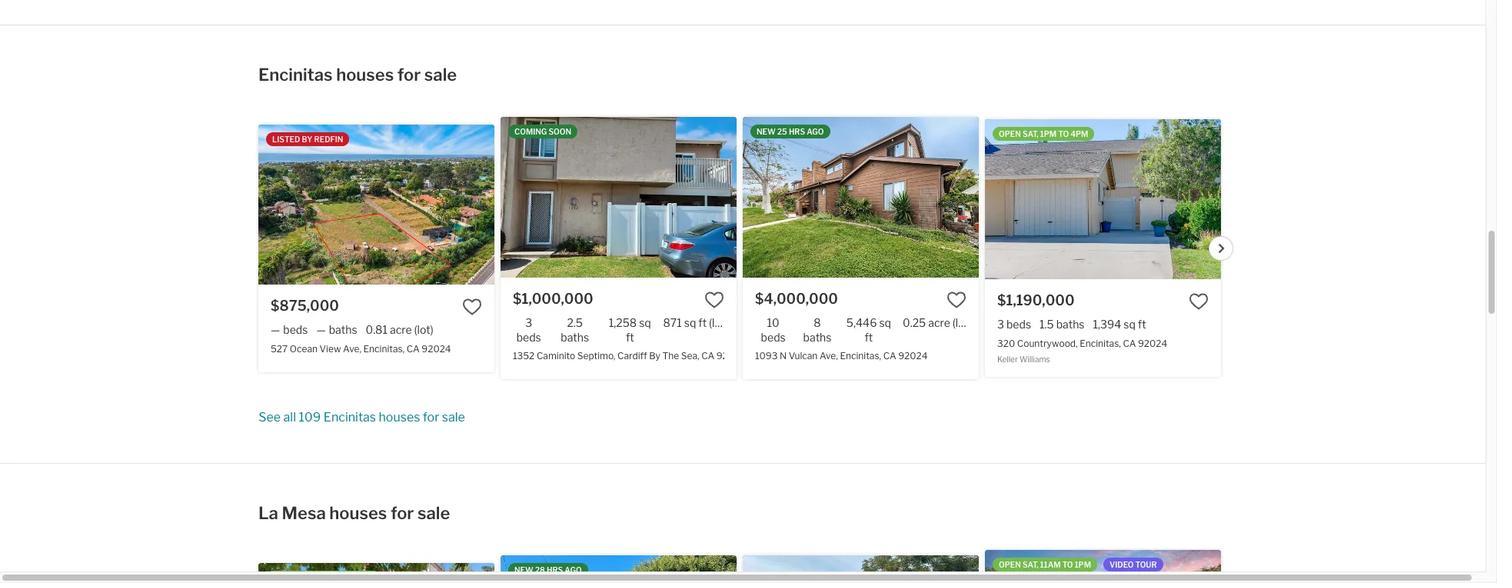 Task type: describe. For each thing, give the bounding box(es) containing it.
photo of 5675 marengo ave, la mesa, ca 91942 image
[[743, 555, 979, 583]]

ca inside 320 countrywood, encinitas, ca 92024 keller williams
[[1124, 337, 1137, 349]]

beds for $4,000,000
[[761, 331, 786, 344]]

2.5 baths
[[561, 316, 589, 344]]

— for — baths
[[317, 323, 326, 336]]

ft right "871"
[[699, 316, 707, 329]]

0 vertical spatial for
[[398, 65, 421, 85]]

encinitas, for $875,000
[[364, 343, 405, 354]]

1093 n vulcan ave, encinitas, ca 92024
[[755, 350, 928, 362]]

baths for $1,190,000
[[1057, 318, 1085, 331]]

photo of 5365 aztec dr #44, la mesa, ca 91942 image
[[258, 563, 495, 583]]

527
[[271, 343, 288, 354]]

0.25
[[903, 316, 926, 329]]

coming soon
[[515, 127, 572, 136]]

vulcan
[[789, 350, 818, 362]]

$1,000,000
[[513, 291, 594, 307]]

320 countrywood, encinitas, ca 92024 keller williams
[[998, 337, 1168, 364]]

ca down 0.81 acre (lot)
[[407, 343, 420, 354]]

— baths
[[317, 323, 357, 336]]

favorite button image for $1,190,000
[[1189, 292, 1209, 312]]

photo of 527 ocean view ave, encinitas, ca 92024 image
[[258, 124, 495, 285]]

0 vertical spatial 1pm
[[1041, 129, 1057, 138]]

28
[[535, 565, 545, 575]]

$1,190,000
[[998, 293, 1075, 309]]

0 vertical spatial encinitas
[[258, 65, 333, 85]]

3 beds for $1,000,000
[[517, 316, 541, 344]]

$875,000
[[271, 298, 339, 314]]

3 for $1,000,000
[[526, 316, 533, 329]]

11am
[[1041, 560, 1061, 569]]

1,394
[[1094, 318, 1122, 331]]

0 vertical spatial sale
[[425, 65, 457, 85]]

encinitas houses for sale
[[258, 65, 457, 85]]

redfin
[[314, 134, 343, 144]]

soon
[[549, 127, 572, 136]]

92007
[[717, 350, 747, 362]]

baths up view
[[329, 323, 357, 336]]

to for 1pm
[[1059, 129, 1069, 138]]

favorite button checkbox for $875,000
[[462, 297, 482, 317]]

keller
[[998, 354, 1018, 364]]

1 horizontal spatial (lot)
[[709, 316, 729, 329]]

open for open sat, 11am to 1pm
[[999, 560, 1022, 569]]

hrs for 25
[[789, 127, 806, 136]]

0 vertical spatial houses
[[336, 65, 394, 85]]

favorite button image for $4,000,000
[[947, 290, 967, 310]]

cardiff
[[618, 350, 647, 362]]

caminito
[[537, 350, 576, 362]]

favorite button image for $1,000,000
[[705, 290, 725, 310]]

sea,
[[681, 350, 700, 362]]

encinitas, for $4,000,000
[[840, 350, 882, 362]]

open sat, 1pm to 4pm
[[999, 129, 1089, 138]]

1352
[[513, 350, 535, 362]]

listed by redfin
[[272, 134, 343, 144]]

acre for 0.81
[[390, 323, 412, 336]]

sq right "871"
[[685, 316, 696, 329]]

1 vertical spatial encinitas
[[324, 410, 376, 425]]

1 vertical spatial 1pm
[[1075, 560, 1092, 569]]

new 25 hrs ago
[[757, 127, 824, 136]]

baths for $4,000,000
[[804, 331, 832, 344]]

2.5
[[567, 316, 583, 329]]

4pm
[[1071, 129, 1089, 138]]

see all 109 encinitas houses for sale
[[259, 410, 465, 425]]

320
[[998, 337, 1016, 349]]

2 vertical spatial for
[[391, 503, 414, 523]]

871
[[664, 316, 682, 329]]

by
[[302, 134, 313, 144]]

sat, for 11am
[[1023, 560, 1039, 569]]

0.25 acre (lot)
[[903, 316, 972, 329]]

favorite button checkbox for $4,000,000
[[947, 290, 967, 310]]

by
[[649, 350, 661, 362]]

la mesa houses for sale
[[258, 503, 450, 523]]

1,258
[[609, 316, 637, 329]]

871 sq ft (lot)
[[664, 316, 729, 329]]

ca down 5,446 sq ft
[[884, 350, 897, 362]]

5,446 sq ft
[[847, 316, 892, 344]]

ocean
[[290, 343, 318, 354]]

527 ocean view ave, encinitas, ca 92024
[[271, 343, 451, 354]]



Task type: vqa. For each thing, say whether or not it's contained in the screenshot.
left (lot)
yes



Task type: locate. For each thing, give the bounding box(es) containing it.
new for new 28 hrs ago
[[515, 565, 534, 575]]

ago right the 28
[[565, 565, 582, 575]]

beds for $1,000,000
[[517, 331, 541, 344]]

1 — from the left
[[271, 323, 280, 336]]

ft inside 1,258 sq ft
[[626, 331, 634, 344]]

ft down 5,446
[[865, 331, 873, 344]]

0 vertical spatial sat,
[[1023, 129, 1039, 138]]

1 vertical spatial open
[[999, 560, 1022, 569]]

3 for $1,190,000
[[998, 318, 1005, 331]]

2 horizontal spatial 92024
[[1139, 337, 1168, 349]]

— for — beds
[[271, 323, 280, 336]]

acre for 0.25
[[929, 316, 951, 329]]

2 vertical spatial houses
[[330, 503, 387, 523]]

ca
[[1124, 337, 1137, 349], [407, 343, 420, 354], [702, 350, 715, 362], [884, 350, 897, 362]]

hrs
[[789, 127, 806, 136], [547, 565, 563, 575]]

favorite button image
[[1189, 292, 1209, 312], [462, 297, 482, 317]]

new
[[757, 127, 776, 136], [515, 565, 534, 575]]

favorite button checkbox
[[705, 290, 725, 310], [947, 290, 967, 310], [462, 297, 482, 317]]

sale
[[425, 65, 457, 85], [442, 410, 465, 425], [418, 503, 450, 523]]

0 horizontal spatial favorite button image
[[705, 290, 725, 310]]

favorite button image for $875,000
[[462, 297, 482, 317]]

1pm right the 11am
[[1075, 560, 1092, 569]]

new 28 hrs ago
[[515, 565, 582, 575]]

ago for new 25 hrs ago
[[807, 127, 824, 136]]

92024
[[1139, 337, 1168, 349], [422, 343, 451, 354], [899, 350, 928, 362]]

1 horizontal spatial —
[[317, 323, 326, 336]]

sq right 5,446
[[880, 316, 892, 329]]

new left 25
[[757, 127, 776, 136]]

0 horizontal spatial new
[[515, 565, 534, 575]]

2 — from the left
[[317, 323, 326, 336]]

1352 caminito septimo, cardiff by the sea, ca 92007
[[513, 350, 747, 362]]

1093
[[755, 350, 778, 362]]

0 horizontal spatial —
[[271, 323, 280, 336]]

favorite button checkbox for $1,000,000
[[705, 290, 725, 310]]

to for 11am
[[1063, 560, 1074, 569]]

3 beds
[[517, 316, 541, 344], [998, 318, 1032, 331]]

1 horizontal spatial ago
[[807, 127, 824, 136]]

ago right 25
[[807, 127, 824, 136]]

encinitas right the 109
[[324, 410, 376, 425]]

listed
[[272, 134, 300, 144]]

beds up ocean
[[283, 323, 308, 336]]

sq for $4,000,000
[[880, 316, 892, 329]]

0 horizontal spatial favorite button checkbox
[[462, 297, 482, 317]]

5,446
[[847, 316, 877, 329]]

beds for $1,190,000
[[1007, 318, 1032, 331]]

photo of 7329 waite dr, la mesa, ca 91941 image
[[986, 550, 1222, 583]]

sat, left the 11am
[[1023, 560, 1039, 569]]

open left '4pm'
[[999, 129, 1022, 138]]

countrywood,
[[1018, 337, 1078, 349]]

0 horizontal spatial (lot)
[[414, 323, 434, 336]]

1 horizontal spatial ave,
[[820, 350, 838, 362]]

sat, for 1pm
[[1023, 129, 1039, 138]]

sq right 1,258
[[639, 316, 651, 329]]

1 sat, from the top
[[1023, 129, 1039, 138]]

(lot)
[[709, 316, 729, 329], [953, 316, 972, 329], [414, 323, 434, 336]]

3
[[526, 316, 533, 329], [998, 318, 1005, 331]]

sq for $1,190,000
[[1124, 318, 1136, 331]]

acre
[[929, 316, 951, 329], [390, 323, 412, 336]]

sq inside 5,446 sq ft
[[880, 316, 892, 329]]

1 horizontal spatial encinitas,
[[840, 350, 882, 362]]

3 beds up 1352
[[517, 316, 541, 344]]

0 vertical spatial new
[[757, 127, 776, 136]]

open sat, 11am to 1pm
[[999, 560, 1092, 569]]

1 horizontal spatial 92024
[[899, 350, 928, 362]]

1 open from the top
[[999, 129, 1022, 138]]

1pm left '4pm'
[[1041, 129, 1057, 138]]

to
[[1059, 129, 1069, 138], [1063, 560, 1074, 569]]

92024 down 0.81 acre (lot)
[[422, 343, 451, 354]]

all
[[284, 410, 296, 425]]

1 vertical spatial houses
[[379, 410, 420, 425]]

beds down 10
[[761, 331, 786, 344]]

1 horizontal spatial 3
[[998, 318, 1005, 331]]

new for new 25 hrs ago
[[757, 127, 776, 136]]

—
[[271, 323, 280, 336], [317, 323, 326, 336]]

ft for $1,190,000
[[1138, 318, 1147, 331]]

view
[[320, 343, 341, 354]]

92024 down 1,394 sq ft
[[1139, 337, 1168, 349]]

tour
[[1136, 560, 1158, 569]]

ave, right vulcan at the bottom right of page
[[820, 350, 838, 362]]

$4,000,000
[[755, 291, 839, 307]]

1,258 sq ft
[[609, 316, 651, 344]]

(lot) right 0.81
[[414, 323, 434, 336]]

ave, for $875,000
[[343, 343, 362, 354]]

3 up "320"
[[998, 318, 1005, 331]]

2 horizontal spatial encinitas,
[[1080, 337, 1122, 349]]

1 horizontal spatial 3 beds
[[998, 318, 1032, 331]]

ft for $4,000,000
[[865, 331, 873, 344]]

0 horizontal spatial 3
[[526, 316, 533, 329]]

2 horizontal spatial (lot)
[[953, 316, 972, 329]]

2 open from the top
[[999, 560, 1022, 569]]

favorite button image up 871 sq ft (lot)
[[705, 290, 725, 310]]

sq for $1,000,000
[[639, 316, 651, 329]]

92024 down 0.25
[[899, 350, 928, 362]]

0 horizontal spatial 1pm
[[1041, 129, 1057, 138]]

8 baths
[[804, 316, 832, 344]]

0 horizontal spatial 3 beds
[[517, 316, 541, 344]]

1 horizontal spatial favorite button image
[[1189, 292, 1209, 312]]

1 vertical spatial ago
[[565, 565, 582, 575]]

the
[[663, 350, 680, 362]]

1 vertical spatial hrs
[[547, 565, 563, 575]]

1pm
[[1041, 129, 1057, 138], [1075, 560, 1092, 569]]

0 horizontal spatial ave,
[[343, 343, 362, 354]]

1 vertical spatial sat,
[[1023, 560, 1039, 569]]

1 vertical spatial for
[[423, 410, 440, 425]]

beds up "320"
[[1007, 318, 1032, 331]]

open
[[999, 129, 1022, 138], [999, 560, 1022, 569]]

0 vertical spatial open
[[999, 129, 1022, 138]]

photo of 3890 capitol st, la mesa, ca 91941 image
[[501, 555, 737, 583]]

encinitas up 'listed'
[[258, 65, 333, 85]]

acre right 0.25
[[929, 316, 951, 329]]

encinitas, down 0.81
[[364, 343, 405, 354]]

to right the 11am
[[1063, 560, 1074, 569]]

10
[[767, 316, 780, 329]]

n
[[780, 350, 787, 362]]

houses
[[336, 65, 394, 85], [379, 410, 420, 425], [330, 503, 387, 523]]

sat,
[[1023, 129, 1039, 138], [1023, 560, 1039, 569]]

sq inside 1,258 sq ft
[[639, 316, 651, 329]]

ave,
[[343, 343, 362, 354], [820, 350, 838, 362]]

2 sat, from the top
[[1023, 560, 1039, 569]]

1,394 sq ft
[[1094, 318, 1147, 331]]

encinitas
[[258, 65, 333, 85], [324, 410, 376, 425]]

1 vertical spatial sale
[[442, 410, 465, 425]]

3 beds for $1,190,000
[[998, 318, 1032, 331]]

baths down 8
[[804, 331, 832, 344]]

sq
[[639, 316, 651, 329], [685, 316, 696, 329], [880, 316, 892, 329], [1124, 318, 1136, 331]]

beds
[[1007, 318, 1032, 331], [283, 323, 308, 336], [517, 331, 541, 344], [761, 331, 786, 344]]

0 horizontal spatial favorite button image
[[462, 297, 482, 317]]

encinitas,
[[1080, 337, 1122, 349], [364, 343, 405, 354], [840, 350, 882, 362]]

next image
[[1217, 244, 1227, 253]]

ave, for $4,000,000
[[820, 350, 838, 362]]

photo of 1352 caminito septimo, cardiff by the sea, ca 92007 image
[[501, 117, 737, 277]]

92024 for $875,000
[[422, 343, 451, 354]]

favorite button image
[[705, 290, 725, 310], [947, 290, 967, 310]]

video tour
[[1110, 560, 1158, 569]]

hrs for 28
[[547, 565, 563, 575]]

photo of 320 countrywood, encinitas, ca 92024 image
[[986, 119, 1222, 280]]

92024 inside 320 countrywood, encinitas, ca 92024 keller williams
[[1139, 337, 1168, 349]]

1 favorite button image from the left
[[705, 290, 725, 310]]

open for open sat, 1pm to 4pm
[[999, 129, 1022, 138]]

septimo,
[[578, 350, 616, 362]]

0 vertical spatial to
[[1059, 129, 1069, 138]]

ca down 1,394 sq ft
[[1124, 337, 1137, 349]]

2 favorite button image from the left
[[947, 290, 967, 310]]

ft right 1,394
[[1138, 318, 1147, 331]]

1 horizontal spatial acre
[[929, 316, 951, 329]]

0.81 acre (lot)
[[366, 323, 434, 336]]

(lot) up 92007
[[709, 316, 729, 329]]

for
[[398, 65, 421, 85], [423, 410, 440, 425], [391, 503, 414, 523]]

0 horizontal spatial ago
[[565, 565, 582, 575]]

1.5
[[1040, 318, 1054, 331]]

0 horizontal spatial encinitas,
[[364, 343, 405, 354]]

92024 for $4,000,000
[[899, 350, 928, 362]]

see
[[259, 410, 281, 425]]

— up view
[[317, 323, 326, 336]]

1 horizontal spatial favorite button checkbox
[[705, 290, 725, 310]]

25
[[778, 127, 788, 136]]

ft inside 5,446 sq ft
[[865, 331, 873, 344]]

1 vertical spatial new
[[515, 565, 534, 575]]

— beds
[[271, 323, 308, 336]]

3 beds up "320"
[[998, 318, 1032, 331]]

109
[[299, 410, 321, 425]]

0 vertical spatial hrs
[[789, 127, 806, 136]]

— up 527
[[271, 323, 280, 336]]

(lot) right 0.25
[[953, 316, 972, 329]]

favorite button checkbox
[[1189, 292, 1209, 312]]

favorite button image up 0.25 acre (lot)
[[947, 290, 967, 310]]

1 horizontal spatial new
[[757, 127, 776, 136]]

1 horizontal spatial favorite button image
[[947, 290, 967, 310]]

ago
[[807, 127, 824, 136], [565, 565, 582, 575]]

new left the 28
[[515, 565, 534, 575]]

open left the 11am
[[999, 560, 1022, 569]]

ave, right view
[[343, 343, 362, 354]]

ft down 1,258
[[626, 331, 634, 344]]

ago for new 28 hrs ago
[[565, 565, 582, 575]]

sat, left '4pm'
[[1023, 129, 1039, 138]]

ca right sea,
[[702, 350, 715, 362]]

2 vertical spatial sale
[[418, 503, 450, 523]]

ft
[[699, 316, 707, 329], [1138, 318, 1147, 331], [626, 331, 634, 344], [865, 331, 873, 344]]

photo of 1093 n vulcan ave, encinitas, ca 92024 image
[[743, 117, 979, 277]]

ft for $1,000,000
[[626, 331, 634, 344]]

1.5 baths
[[1040, 318, 1085, 331]]

2 horizontal spatial favorite button checkbox
[[947, 290, 967, 310]]

baths for $1,000,000
[[561, 331, 589, 344]]

mesa
[[282, 503, 326, 523]]

video
[[1110, 560, 1134, 569]]

baths down 2.5
[[561, 331, 589, 344]]

1 vertical spatial to
[[1063, 560, 1074, 569]]

0 horizontal spatial acre
[[390, 323, 412, 336]]

(lot) for 0.25 acre (lot)
[[953, 316, 972, 329]]

3 up 1352
[[526, 316, 533, 329]]

1 horizontal spatial 1pm
[[1075, 560, 1092, 569]]

encinitas, down 5,446 sq ft
[[840, 350, 882, 362]]

0.81
[[366, 323, 388, 336]]

hrs right the 28
[[547, 565, 563, 575]]

encinitas, inside 320 countrywood, encinitas, ca 92024 keller williams
[[1080, 337, 1122, 349]]

0 horizontal spatial 92024
[[422, 343, 451, 354]]

williams
[[1020, 354, 1051, 364]]

acre right 0.81
[[390, 323, 412, 336]]

beds up 1352
[[517, 331, 541, 344]]

to left '4pm'
[[1059, 129, 1069, 138]]

baths right 1.5
[[1057, 318, 1085, 331]]

baths
[[1057, 318, 1085, 331], [329, 323, 357, 336], [561, 331, 589, 344], [804, 331, 832, 344]]

(lot) for 0.81 acre (lot)
[[414, 323, 434, 336]]

1 horizontal spatial hrs
[[789, 127, 806, 136]]

coming
[[515, 127, 547, 136]]

0 horizontal spatial hrs
[[547, 565, 563, 575]]

la
[[258, 503, 278, 523]]

10 beds
[[761, 316, 786, 344]]

sq right 1,394
[[1124, 318, 1136, 331]]

encinitas, down 1,394
[[1080, 337, 1122, 349]]

0 vertical spatial ago
[[807, 127, 824, 136]]

hrs right 25
[[789, 127, 806, 136]]

8
[[814, 316, 821, 329]]



